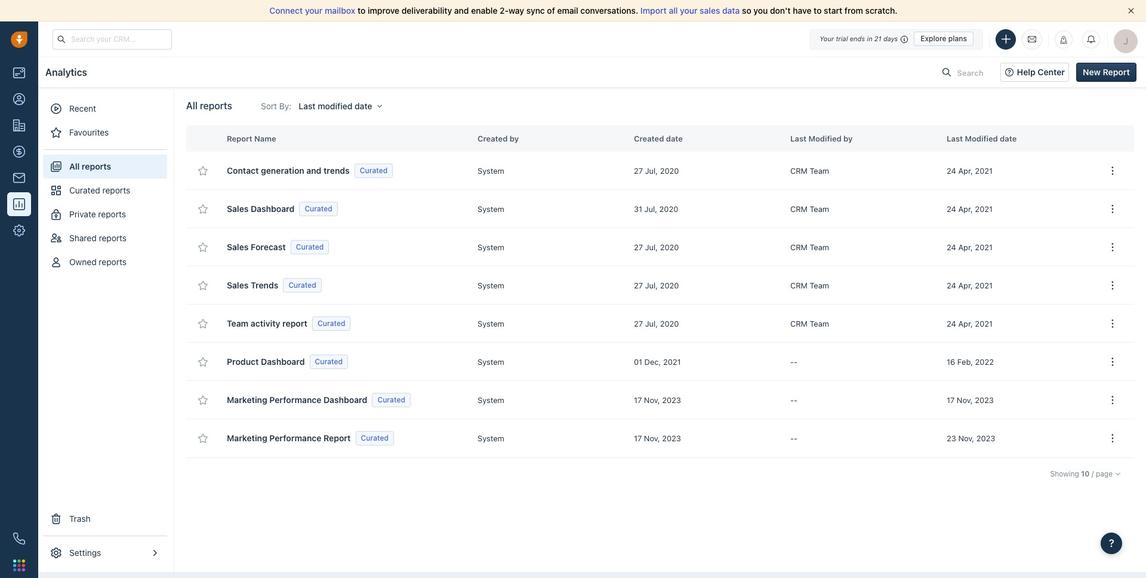 Task type: vqa. For each thing, say whether or not it's contained in the screenshot.
row group
no



Task type: locate. For each thing, give the bounding box(es) containing it.
your left the mailbox
[[305, 5, 323, 16]]

in
[[867, 35, 873, 42]]

to left start on the right of page
[[814, 5, 822, 16]]

freshworks switcher image
[[13, 559, 25, 571]]

email
[[557, 5, 578, 16]]

close image
[[1129, 8, 1135, 14]]

0 horizontal spatial to
[[358, 5, 366, 16]]

you
[[754, 5, 768, 16]]

1 to from the left
[[358, 5, 366, 16]]

1 horizontal spatial to
[[814, 5, 822, 16]]

0 horizontal spatial your
[[305, 5, 323, 16]]

your
[[305, 5, 323, 16], [680, 5, 698, 16]]

mailbox
[[325, 5, 355, 16]]

phone image
[[13, 533, 25, 545]]

your right all
[[680, 5, 698, 16]]

explore plans
[[921, 34, 967, 43]]

1 horizontal spatial your
[[680, 5, 698, 16]]

your trial ends in 21 days
[[820, 35, 898, 42]]

way
[[509, 5, 524, 16]]

plans
[[949, 34, 967, 43]]

deliverability
[[402, 5, 452, 16]]

scratch.
[[866, 5, 898, 16]]

of
[[547, 5, 555, 16]]

explore plans link
[[914, 32, 974, 46]]

connect your mailbox to improve deliverability and enable 2-way sync of email conversations. import all your sales data so you don't have to start from scratch.
[[270, 5, 898, 16]]

to right the mailbox
[[358, 5, 366, 16]]

improve
[[368, 5, 400, 16]]

connect
[[270, 5, 303, 16]]

don't
[[770, 5, 791, 16]]

ends
[[850, 35, 865, 42]]

to
[[358, 5, 366, 16], [814, 5, 822, 16]]

enable
[[471, 5, 498, 16]]

have
[[793, 5, 812, 16]]



Task type: describe. For each thing, give the bounding box(es) containing it.
all
[[669, 5, 678, 16]]

so
[[742, 5, 752, 16]]

and
[[454, 5, 469, 16]]

trial
[[836, 35, 848, 42]]

1 your from the left
[[305, 5, 323, 16]]

2 your from the left
[[680, 5, 698, 16]]

what's new image
[[1060, 36, 1068, 44]]

data
[[723, 5, 740, 16]]

sales
[[700, 5, 720, 16]]

import all your sales data link
[[641, 5, 742, 16]]

start
[[824, 5, 843, 16]]

Search your CRM... text field
[[53, 29, 172, 49]]

21
[[875, 35, 882, 42]]

send email image
[[1028, 34, 1037, 44]]

import
[[641, 5, 667, 16]]

explore
[[921, 34, 947, 43]]

connect your mailbox link
[[270, 5, 358, 16]]

from
[[845, 5, 863, 16]]

2-
[[500, 5, 509, 16]]

phone element
[[7, 527, 31, 551]]

sync
[[527, 5, 545, 16]]

days
[[884, 35, 898, 42]]

conversations.
[[581, 5, 638, 16]]

your
[[820, 35, 834, 42]]

2 to from the left
[[814, 5, 822, 16]]



